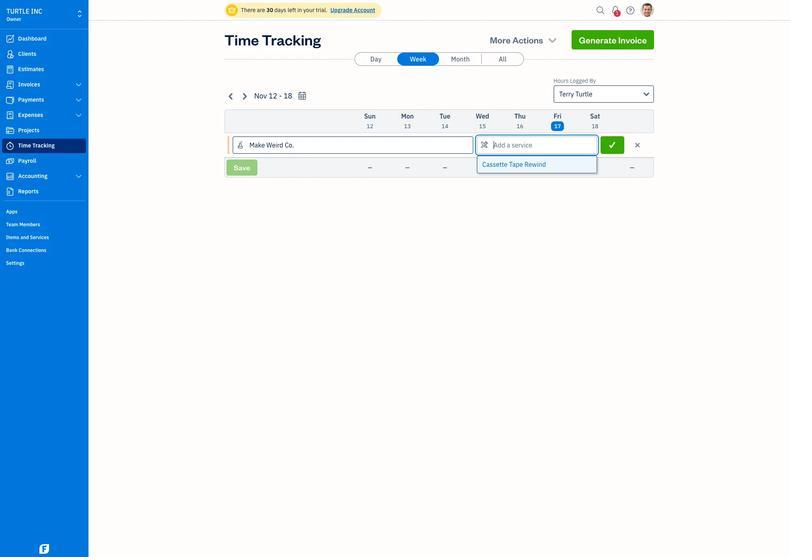 Task type: locate. For each thing, give the bounding box(es) containing it.
0 horizontal spatial time
[[18, 142, 31, 149]]

12 down sun
[[367, 123, 374, 130]]

chevron large down image inside invoices 'link'
[[75, 82, 83, 88]]

estimates
[[18, 66, 44, 73]]

upgrade account link
[[329, 6, 376, 14]]

0 horizontal spatial 12
[[269, 91, 278, 101]]

generate invoice
[[579, 34, 647, 45]]

day link
[[355, 53, 397, 66]]

time tracking down projects link
[[18, 142, 55, 149]]

apps
[[6, 209, 17, 215]]

month
[[451, 55, 470, 63]]

12 for sun
[[367, 123, 374, 130]]

main element
[[0, 0, 109, 558]]

owner
[[6, 16, 21, 22]]

12 inside sun 12
[[367, 123, 374, 130]]

tracking
[[262, 30, 321, 49], [32, 142, 55, 149]]

generate
[[579, 34, 617, 45]]

chevron large down image for expenses
[[75, 112, 83, 119]]

mon 13
[[401, 112, 414, 130]]

month link
[[440, 53, 482, 66]]

mon
[[401, 112, 414, 120]]

1 horizontal spatial 18
[[592, 123, 599, 130]]

clients link
[[2, 47, 86, 62]]

invoice
[[619, 34, 647, 45]]

1 vertical spatial 12
[[367, 123, 374, 130]]

payments
[[18, 96, 44, 103]]

save row image
[[608, 141, 617, 149]]

1 horizontal spatial tracking
[[262, 30, 321, 49]]

dashboard link
[[2, 32, 86, 46]]

account
[[354, 6, 376, 14]]

3 chevron large down image from the top
[[75, 174, 83, 180]]

chevron large down image up reports link
[[75, 174, 83, 180]]

1 chevron large down image from the top
[[75, 82, 83, 88]]

trial.
[[316, 6, 328, 14]]

sun 12
[[364, 112, 376, 130]]

1 vertical spatial 18
[[592, 123, 599, 130]]

expenses link
[[2, 108, 86, 123]]

1 vertical spatial chevron large down image
[[75, 112, 83, 119]]

time right timer image on the left top of page
[[18, 142, 31, 149]]

your
[[304, 6, 315, 14]]

settings link
[[2, 257, 86, 269]]

choose a date image
[[298, 91, 307, 101]]

expense image
[[5, 112, 15, 120]]

2 vertical spatial chevron large down image
[[75, 174, 83, 180]]

17
[[555, 123, 561, 130]]

logged
[[570, 77, 589, 85]]

day
[[371, 55, 382, 63]]

13
[[404, 123, 411, 130]]

left
[[288, 6, 296, 14]]

previous week image
[[227, 92, 236, 101]]

chevron large down image up chevron large down image at top left
[[75, 82, 83, 88]]

0 vertical spatial time tracking
[[225, 30, 321, 49]]

0 vertical spatial chevron large down image
[[75, 82, 83, 88]]

time tracking down 30
[[225, 30, 321, 49]]

12
[[269, 91, 278, 101], [367, 123, 374, 130]]

time tracking inside "link"
[[18, 142, 55, 149]]

time down "there"
[[225, 30, 259, 49]]

chevron large down image down chevron large down image at top left
[[75, 112, 83, 119]]

are
[[257, 6, 265, 14]]

18 down the sat
[[592, 123, 599, 130]]

week
[[410, 55, 427, 63]]

terry
[[560, 90, 574, 98]]

connections
[[19, 248, 46, 254]]

reports link
[[2, 185, 86, 199]]

items
[[6, 235, 19, 241]]

team members link
[[2, 219, 86, 231]]

terry turtle
[[560, 90, 593, 98]]

projects link
[[2, 124, 86, 138]]

Add a service text field
[[478, 137, 597, 153]]

chevron large down image
[[75, 82, 83, 88], [75, 112, 83, 119], [75, 174, 83, 180]]

time tracking
[[225, 30, 321, 49], [18, 142, 55, 149]]

0 horizontal spatial time tracking
[[18, 142, 55, 149]]

invoices
[[18, 81, 40, 88]]

tue 14
[[440, 112, 451, 130]]

0 horizontal spatial tracking
[[32, 142, 55, 149]]

clients
[[18, 50, 36, 58]]

there
[[241, 6, 256, 14]]

1 horizontal spatial 12
[[367, 123, 374, 130]]

0 vertical spatial time
[[225, 30, 259, 49]]

estimate image
[[5, 66, 15, 74]]

tape
[[509, 161, 523, 169]]

chevrondown image
[[547, 34, 558, 45]]

dashboard image
[[5, 35, 15, 43]]

1 horizontal spatial time tracking
[[225, 30, 321, 49]]

next week image
[[240, 92, 249, 101]]

15
[[479, 123, 486, 130]]

go to help image
[[624, 4, 637, 16]]

invoice image
[[5, 81, 15, 89]]

turtle
[[576, 90, 593, 98]]

time
[[225, 30, 259, 49], [18, 142, 31, 149]]

chevron large down image inside expenses link
[[75, 112, 83, 119]]

—
[[368, 164, 372, 171], [406, 164, 410, 171], [443, 164, 448, 171], [481, 164, 485, 171], [518, 164, 523, 171], [556, 164, 560, 171], [593, 164, 598, 171], [630, 164, 635, 171]]

0 vertical spatial 18
[[284, 91, 293, 101]]

tracking down projects link
[[32, 142, 55, 149]]

time tracking link
[[2, 139, 86, 153]]

1 vertical spatial time
[[18, 142, 31, 149]]

0 vertical spatial tracking
[[262, 30, 321, 49]]

fri 17
[[554, 112, 562, 130]]

2 chevron large down image from the top
[[75, 112, 83, 119]]

payroll
[[18, 157, 36, 165]]

reports
[[18, 188, 39, 195]]

1 — from the left
[[368, 164, 372, 171]]

1 vertical spatial time tracking
[[18, 142, 55, 149]]

actions
[[513, 34, 543, 45]]

2 — from the left
[[406, 164, 410, 171]]

0 vertical spatial 12
[[269, 91, 278, 101]]

12 left -
[[269, 91, 278, 101]]

accounting
[[18, 173, 47, 180]]

accounting link
[[2, 169, 86, 184]]

upgrade
[[331, 6, 353, 14]]

chevron large down image for invoices
[[75, 82, 83, 88]]

1 horizontal spatial time
[[225, 30, 259, 49]]

wed 15
[[476, 112, 490, 130]]

18 right -
[[284, 91, 293, 101]]

1 vertical spatial tracking
[[32, 142, 55, 149]]

there are 30 days left in your trial. upgrade account
[[241, 6, 376, 14]]

fri
[[554, 112, 562, 120]]

project image
[[5, 127, 15, 135]]

items and services
[[6, 235, 49, 241]]

more actions button
[[483, 30, 566, 50]]

tracking down the left
[[262, 30, 321, 49]]

chevron large down image for accounting
[[75, 174, 83, 180]]

generate invoice button
[[572, 30, 655, 50]]

chevron large down image
[[75, 97, 83, 103]]

18
[[284, 91, 293, 101], [592, 123, 599, 130]]



Task type: describe. For each thing, give the bounding box(es) containing it.
thu 16
[[515, 112, 526, 130]]

5 — from the left
[[518, 164, 523, 171]]

bank
[[6, 248, 17, 254]]

team
[[6, 222, 18, 228]]

client image
[[5, 50, 15, 58]]

report image
[[5, 188, 15, 196]]

sat 18
[[591, 112, 600, 130]]

Add a client or project text field
[[233, 137, 473, 153]]

-
[[279, 91, 282, 101]]

crown image
[[228, 6, 236, 14]]

dashboard
[[18, 35, 47, 42]]

tracking inside "link"
[[32, 142, 55, 149]]

team members
[[6, 222, 40, 228]]

cassette
[[483, 161, 508, 169]]

wed
[[476, 112, 490, 120]]

30
[[267, 6, 273, 14]]

apps link
[[2, 206, 86, 218]]

inc
[[31, 7, 42, 15]]

all
[[499, 55, 507, 63]]

turtle
[[6, 7, 29, 15]]

sat
[[591, 112, 600, 120]]

1
[[616, 10, 619, 16]]

hours logged by
[[554, 77, 596, 85]]

hours
[[554, 77, 569, 85]]

18 inside sat 18
[[592, 123, 599, 130]]

bank connections link
[[2, 244, 86, 256]]

8 — from the left
[[630, 164, 635, 171]]

estimates link
[[2, 62, 86, 77]]

more
[[490, 34, 511, 45]]

search image
[[595, 4, 607, 16]]

projects
[[18, 127, 40, 134]]

1 button
[[609, 2, 622, 18]]

more actions
[[490, 34, 543, 45]]

payments link
[[2, 93, 86, 107]]

turtle inc owner
[[6, 7, 42, 22]]

by
[[590, 77, 596, 85]]

invoices link
[[2, 78, 86, 92]]

time inside "link"
[[18, 142, 31, 149]]

cassette tape rewind option
[[478, 157, 597, 173]]

payroll link
[[2, 154, 86, 169]]

16
[[517, 123, 524, 130]]

4 — from the left
[[481, 164, 485, 171]]

terry turtle button
[[554, 85, 655, 103]]

payment image
[[5, 96, 15, 104]]

settings
[[6, 260, 24, 266]]

and
[[20, 235, 29, 241]]

cancel image
[[634, 140, 642, 150]]

timer image
[[5, 142, 15, 150]]

cassette tape rewind list box
[[478, 157, 597, 173]]

rewind
[[525, 161, 546, 169]]

0 horizontal spatial 18
[[284, 91, 293, 101]]

week link
[[398, 53, 439, 66]]

freshbooks image
[[38, 545, 51, 555]]

members
[[19, 222, 40, 228]]

expenses
[[18, 112, 43, 119]]

days
[[275, 6, 286, 14]]

cassette tape rewind
[[483, 161, 546, 169]]

nov 12 - 18
[[254, 91, 293, 101]]

3 — from the left
[[443, 164, 448, 171]]

services
[[30, 235, 49, 241]]

14
[[442, 123, 449, 130]]

thu
[[515, 112, 526, 120]]

tue
[[440, 112, 451, 120]]

6 — from the left
[[556, 164, 560, 171]]

nov
[[254, 91, 267, 101]]

bank connections
[[6, 248, 46, 254]]

money image
[[5, 157, 15, 165]]

7 — from the left
[[593, 164, 598, 171]]

items and services link
[[2, 231, 86, 244]]

chart image
[[5, 173, 15, 181]]

all link
[[482, 53, 524, 66]]

sun
[[364, 112, 376, 120]]

12 for nov
[[269, 91, 278, 101]]

in
[[298, 6, 302, 14]]



Task type: vqa. For each thing, say whether or not it's contained in the screenshot.
2nd — from the right
yes



